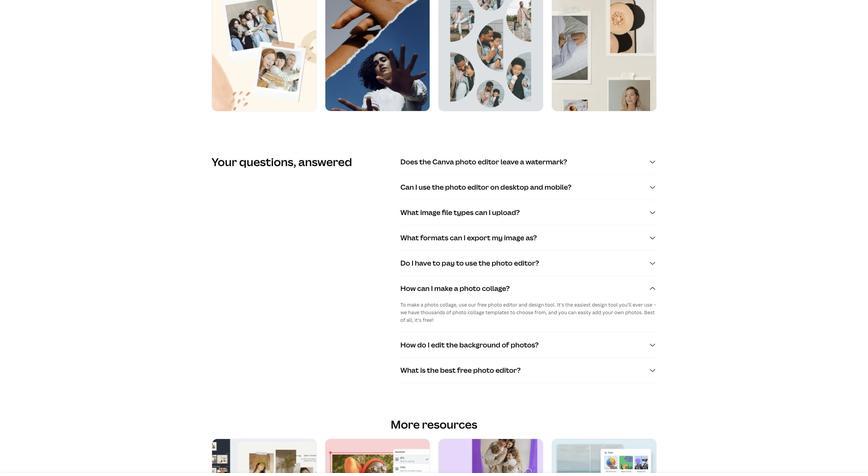 Task type: describe. For each thing, give the bounding box(es) containing it.
easiest
[[575, 302, 591, 308]]

questions,
[[239, 154, 296, 169]]

what formats can i export my image as?
[[401, 233, 537, 243]]

image inside dropdown button
[[421, 208, 441, 217]]

you'll
[[620, 302, 632, 308]]

photo down collage,
[[453, 309, 467, 316]]

best
[[441, 366, 456, 375]]

what is the best free photo editor?
[[401, 366, 521, 375]]

how can i make a photo collage? button
[[401, 276, 657, 301]]

tool.
[[546, 302, 556, 308]]

does the canva photo editor leave a watermark?
[[401, 157, 568, 167]]

use inside can i use the photo editor on desktop and mobile? dropdown button
[[419, 183, 431, 192]]

1 vertical spatial of
[[401, 317, 406, 323]]

pay
[[442, 259, 455, 268]]

ever
[[633, 302, 644, 308]]

upload?
[[493, 208, 520, 217]]

your questions, answered
[[212, 154, 352, 169]]

ripped paper photo collage ig story template image
[[326, 0, 430, 111]]

editor? inside do i have to pay to use the photo editor? dropdown button
[[515, 259, 540, 268]]

friends polaroid photo collage template image
[[212, 0, 317, 111]]

does the canva photo editor leave a watermark? button
[[401, 150, 657, 175]]

how for how do i edit the background of photos?
[[401, 340, 416, 350]]

export
[[467, 233, 491, 243]]

all,
[[407, 317, 414, 323]]

more
[[391, 417, 420, 432]]

use left "–"
[[645, 302, 653, 308]]

choose
[[517, 309, 534, 316]]

what image file types can i upload?
[[401, 208, 520, 217]]

collage?
[[482, 284, 510, 293]]

we
[[401, 309, 407, 316]]

i up thousands
[[431, 284, 433, 293]]

background
[[460, 340, 501, 350]]

edit
[[431, 340, 445, 350]]

watermark?
[[526, 157, 568, 167]]

collage
[[468, 309, 485, 316]]

do i have to pay to use the photo editor?
[[401, 259, 540, 268]]

can
[[401, 183, 414, 192]]

the inside how do i edit the background of photos? dropdown button
[[447, 340, 458, 350]]

use inside do i have to pay to use the photo editor? dropdown button
[[466, 259, 478, 268]]

1 horizontal spatial to
[[457, 259, 464, 268]]

a inside to make a photo collage, use our free photo editor and design tool. it's the easiest design tool you'll ever use – we have thousands of photo collage templates to choose from, and you can easily add your own photos. best of all, it's free!
[[421, 302, 424, 308]]

file
[[442, 208, 453, 217]]

easily
[[578, 309, 592, 316]]

to
[[401, 302, 406, 308]]

1 design from the left
[[529, 302, 544, 308]]

photos.
[[626, 309, 644, 316]]

a inside how can i make a photo collage? dropdown button
[[454, 284, 459, 293]]

thousands
[[421, 309, 446, 316]]

the inside to make a photo collage, use our free photo editor and design tool. it's the easiest design tool you'll ever use – we have thousands of photo collage templates to choose from, and you can easily add your own photos. best of all, it's free!
[[566, 302, 574, 308]]

wall mood board mockup photo collage story template image
[[552, 0, 657, 111]]

it's
[[558, 302, 565, 308]]

own
[[615, 309, 625, 316]]

editor inside dropdown button
[[468, 183, 489, 192]]

can i use the photo editor on desktop and mobile?
[[401, 183, 572, 192]]

photo up templates
[[488, 302, 503, 308]]

best
[[645, 309, 655, 316]]

the inside do i have to pay to use the photo editor? dropdown button
[[479, 259, 491, 268]]

what for what is the best free photo editor?
[[401, 366, 419, 375]]

what for what formats can i export my image as?
[[401, 233, 419, 243]]

on
[[491, 183, 500, 192]]

can inside to make a photo collage, use our free photo editor and design tool. it's the easiest design tool you'll ever use – we have thousands of photo collage templates to choose from, and you can easily add your own photos. best of all, it's free!
[[569, 309, 577, 316]]

father and son in a geometric photo collage template image
[[439, 0, 543, 111]]

can right formats
[[450, 233, 463, 243]]

photo up thousands
[[425, 302, 439, 308]]

how do i edit the background of photos? button
[[401, 333, 657, 358]]

leave
[[501, 157, 519, 167]]

editor inside "dropdown button"
[[478, 157, 500, 167]]

editor inside to make a photo collage, use our free photo editor and design tool. it's the easiest design tool you'll ever use – we have thousands of photo collage templates to choose from, and you can easily add your own photos. best of all, it's free!
[[504, 302, 518, 308]]



Task type: locate. For each thing, give the bounding box(es) containing it.
what for what image file types can i upload?
[[401, 208, 419, 217]]

i right do
[[412, 259, 414, 268]]

what left is
[[401, 366, 419, 375]]

free
[[478, 302, 487, 308], [458, 366, 472, 375]]

2 horizontal spatial of
[[502, 340, 510, 350]]

of inside dropdown button
[[502, 340, 510, 350]]

of down collage,
[[447, 309, 452, 316]]

1 horizontal spatial a
[[454, 284, 459, 293]]

1 vertical spatial make
[[407, 302, 420, 308]]

1 horizontal spatial free
[[478, 302, 487, 308]]

as?
[[526, 233, 537, 243]]

the right does
[[420, 157, 431, 167]]

what down can
[[401, 208, 419, 217]]

2 design from the left
[[593, 302, 608, 308]]

1 horizontal spatial and
[[531, 183, 544, 192]]

the right edit
[[447, 340, 458, 350]]

our
[[469, 302, 477, 308]]

what image file types can i upload? button
[[401, 200, 657, 225]]

and down tool.
[[549, 309, 558, 316]]

editor? down what formats can i export my image as? dropdown button
[[515, 259, 540, 268]]

how inside dropdown button
[[401, 340, 416, 350]]

canva
[[433, 157, 454, 167]]

0 horizontal spatial a
[[421, 302, 424, 308]]

make right to
[[407, 302, 420, 308]]

have
[[415, 259, 432, 268], [409, 309, 420, 316]]

0 horizontal spatial and
[[519, 302, 528, 308]]

photo down 'my'
[[492, 259, 513, 268]]

photo inside "dropdown button"
[[456, 157, 477, 167]]

how
[[401, 284, 416, 293], [401, 340, 416, 350]]

to left pay
[[433, 259, 441, 268]]

2 vertical spatial a
[[421, 302, 424, 308]]

editor?
[[515, 259, 540, 268], [496, 366, 521, 375]]

0 vertical spatial editor?
[[515, 259, 540, 268]]

the inside can i use the photo editor on desktop and mobile? dropdown button
[[432, 183, 444, 192]]

the inside does the canva photo editor leave a watermark? "dropdown button"
[[420, 157, 431, 167]]

1 vertical spatial image
[[505, 233, 525, 243]]

use left our
[[459, 302, 467, 308]]

formats
[[421, 233, 449, 243]]

make up collage,
[[435, 284, 453, 293]]

0 vertical spatial editor
[[478, 157, 500, 167]]

2 horizontal spatial and
[[549, 309, 558, 316]]

how up to
[[401, 284, 416, 293]]

2 what from the top
[[401, 233, 419, 243]]

to left choose
[[511, 309, 516, 316]]

desktop
[[501, 183, 529, 192]]

more resources
[[391, 417, 478, 432]]

0 vertical spatial what
[[401, 208, 419, 217]]

mobile?
[[545, 183, 572, 192]]

a inside does the canva photo editor leave a watermark? "dropdown button"
[[521, 157, 525, 167]]

1 vertical spatial editor
[[468, 183, 489, 192]]

what inside "what image file types can i upload?" dropdown button
[[401, 208, 419, 217]]

1 vertical spatial have
[[409, 309, 420, 316]]

the right is
[[427, 366, 439, 375]]

make inside to make a photo collage, use our free photo editor and design tool. it's the easiest design tool you'll ever use – we have thousands of photo collage templates to choose from, and you can easily add your own photos. best of all, it's free!
[[407, 302, 420, 308]]

can inside dropdown button
[[476, 208, 488, 217]]

to right pay
[[457, 259, 464, 268]]

photo inside dropdown button
[[446, 183, 467, 192]]

–
[[654, 302, 657, 308]]

do
[[418, 340, 427, 350]]

1 vertical spatial free
[[458, 366, 472, 375]]

free right best
[[458, 366, 472, 375]]

1 how from the top
[[401, 284, 416, 293]]

photo
[[456, 157, 477, 167], [446, 183, 467, 192], [492, 259, 513, 268], [460, 284, 481, 293], [425, 302, 439, 308], [488, 302, 503, 308], [453, 309, 467, 316], [474, 366, 495, 375]]

photo up our
[[460, 284, 481, 293]]

what is the best free photo editor? button
[[401, 358, 657, 383]]

how left do on the bottom of the page
[[401, 340, 416, 350]]

photo down background
[[474, 366, 495, 375]]

0 horizontal spatial of
[[401, 317, 406, 323]]

resources
[[422, 417, 478, 432]]

free inside dropdown button
[[458, 366, 472, 375]]

and inside dropdown button
[[531, 183, 544, 192]]

photo up what image file types can i upload?
[[446, 183, 467, 192]]

what inside 'what is the best free photo editor?' dropdown button
[[401, 366, 419, 375]]

0 horizontal spatial design
[[529, 302, 544, 308]]

2 vertical spatial and
[[549, 309, 558, 316]]

to inside to make a photo collage, use our free photo editor and design tool. it's the easiest design tool you'll ever use – we have thousands of photo collage templates to choose from, and you can easily add your own photos. best of all, it's free!
[[511, 309, 516, 316]]

a up thousands
[[421, 302, 424, 308]]

what inside what formats can i export my image as? dropdown button
[[401, 233, 419, 243]]

can up thousands
[[418, 284, 430, 293]]

types
[[454, 208, 474, 217]]

have inside dropdown button
[[415, 259, 432, 268]]

your
[[212, 154, 237, 169]]

do i have to pay to use the photo editor? button
[[401, 251, 657, 276]]

0 vertical spatial and
[[531, 183, 544, 192]]

the
[[420, 157, 431, 167], [432, 183, 444, 192], [479, 259, 491, 268], [566, 302, 574, 308], [447, 340, 458, 350], [427, 366, 439, 375]]

i
[[416, 183, 418, 192], [489, 208, 491, 217], [464, 233, 466, 243], [412, 259, 414, 268], [431, 284, 433, 293], [428, 340, 430, 350]]

make
[[435, 284, 453, 293], [407, 302, 420, 308]]

i left upload?
[[489, 208, 491, 217]]

0 vertical spatial make
[[435, 284, 453, 293]]

and
[[531, 183, 544, 192], [519, 302, 528, 308], [549, 309, 558, 316]]

and up choose
[[519, 302, 528, 308]]

have right do
[[415, 259, 432, 268]]

a up collage,
[[454, 284, 459, 293]]

you
[[559, 309, 568, 316]]

photos?
[[511, 340, 539, 350]]

0 vertical spatial image
[[421, 208, 441, 217]]

of left photos?
[[502, 340, 510, 350]]

do
[[401, 259, 411, 268]]

a right leave
[[521, 157, 525, 167]]

of left the all,
[[401, 317, 406, 323]]

have up the all,
[[409, 309, 420, 316]]

image right 'my'
[[505, 233, 525, 243]]

the inside 'what is the best free photo editor?' dropdown button
[[427, 366, 439, 375]]

editor left on
[[468, 183, 489, 192]]

answered
[[299, 154, 352, 169]]

1 horizontal spatial design
[[593, 302, 608, 308]]

0 horizontal spatial make
[[407, 302, 420, 308]]

1 what from the top
[[401, 208, 419, 217]]

2 horizontal spatial a
[[521, 157, 525, 167]]

how do i edit the background of photos?
[[401, 340, 539, 350]]

2 horizontal spatial to
[[511, 309, 516, 316]]

0 horizontal spatial to
[[433, 259, 441, 268]]

1 vertical spatial how
[[401, 340, 416, 350]]

2 vertical spatial editor
[[504, 302, 518, 308]]

how inside dropdown button
[[401, 284, 416, 293]]

can right the you
[[569, 309, 577, 316]]

i right do on the bottom of the page
[[428, 340, 430, 350]]

it's
[[415, 317, 422, 323]]

design up from,
[[529, 302, 544, 308]]

how for how can i make a photo collage?
[[401, 284, 416, 293]]

1 horizontal spatial make
[[435, 284, 453, 293]]

image
[[421, 208, 441, 217], [505, 233, 525, 243]]

1 vertical spatial and
[[519, 302, 528, 308]]

1 vertical spatial what
[[401, 233, 419, 243]]

the right it's
[[566, 302, 574, 308]]

2 vertical spatial what
[[401, 366, 419, 375]]

editor
[[478, 157, 500, 167], [468, 183, 489, 192], [504, 302, 518, 308]]

0 vertical spatial free
[[478, 302, 487, 308]]

a
[[521, 157, 525, 167], [454, 284, 459, 293], [421, 302, 424, 308]]

free inside to make a photo collage, use our free photo editor and design tool. it's the easiest design tool you'll ever use – we have thousands of photo collage templates to choose from, and you can easily add your own photos. best of all, it's free!
[[478, 302, 487, 308]]

what formats can i export my image as? button
[[401, 226, 657, 251]]

design up add
[[593, 302, 608, 308]]

can
[[476, 208, 488, 217], [450, 233, 463, 243], [418, 284, 430, 293], [569, 309, 577, 316]]

to make a photo collage, use our free photo editor and design tool. it's the easiest design tool you'll ever use – we have thousands of photo collage templates to choose from, and you can easily add your own photos. best of all, it's free!
[[401, 302, 657, 323]]

i left export
[[464, 233, 466, 243]]

does
[[401, 157, 418, 167]]

what
[[401, 208, 419, 217], [401, 233, 419, 243], [401, 366, 419, 375]]

0 vertical spatial how
[[401, 284, 416, 293]]

what left formats
[[401, 233, 419, 243]]

use right can
[[419, 183, 431, 192]]

free!
[[423, 317, 434, 323]]

of
[[447, 309, 452, 316], [401, 317, 406, 323], [502, 340, 510, 350]]

from,
[[535, 309, 548, 316]]

0 vertical spatial of
[[447, 309, 452, 316]]

free up collage
[[478, 302, 487, 308]]

1 vertical spatial a
[[454, 284, 459, 293]]

your
[[603, 309, 614, 316]]

the down canva
[[432, 183, 444, 192]]

how can i make a photo collage?
[[401, 284, 510, 293]]

tool
[[609, 302, 618, 308]]

can i use the photo editor on desktop and mobile? button
[[401, 175, 657, 200]]

templates
[[486, 309, 510, 316]]

add
[[593, 309, 602, 316]]

collage,
[[440, 302, 458, 308]]

0 horizontal spatial free
[[458, 366, 472, 375]]

0 horizontal spatial image
[[421, 208, 441, 217]]

1 horizontal spatial image
[[505, 233, 525, 243]]

make inside dropdown button
[[435, 284, 453, 293]]

editor? inside 'what is the best free photo editor?' dropdown button
[[496, 366, 521, 375]]

is
[[421, 366, 426, 375]]

can right types
[[476, 208, 488, 217]]

photo right canva
[[456, 157, 477, 167]]

and left mobile?
[[531, 183, 544, 192]]

2 vertical spatial of
[[502, 340, 510, 350]]

design
[[529, 302, 544, 308], [593, 302, 608, 308]]

editor up templates
[[504, 302, 518, 308]]

my
[[492, 233, 503, 243]]

2 how from the top
[[401, 340, 416, 350]]

1 horizontal spatial of
[[447, 309, 452, 316]]

image left file
[[421, 208, 441, 217]]

0 vertical spatial a
[[521, 157, 525, 167]]

use
[[419, 183, 431, 192], [466, 259, 478, 268], [459, 302, 467, 308], [645, 302, 653, 308]]

have inside to make a photo collage, use our free photo editor and design tool. it's the easiest design tool you'll ever use – we have thousands of photo collage templates to choose from, and you can easily add your own photos. best of all, it's free!
[[409, 309, 420, 316]]

0 vertical spatial have
[[415, 259, 432, 268]]

the down export
[[479, 259, 491, 268]]

editor? down photos?
[[496, 366, 521, 375]]

3 what from the top
[[401, 366, 419, 375]]

to
[[433, 259, 441, 268], [457, 259, 464, 268], [511, 309, 516, 316]]

editor left leave
[[478, 157, 500, 167]]

i right can
[[416, 183, 418, 192]]

use right pay
[[466, 259, 478, 268]]

image inside dropdown button
[[505, 233, 525, 243]]

1 vertical spatial editor?
[[496, 366, 521, 375]]



Task type: vqa. For each thing, say whether or not it's contained in the screenshot.
THE IMAGE
yes



